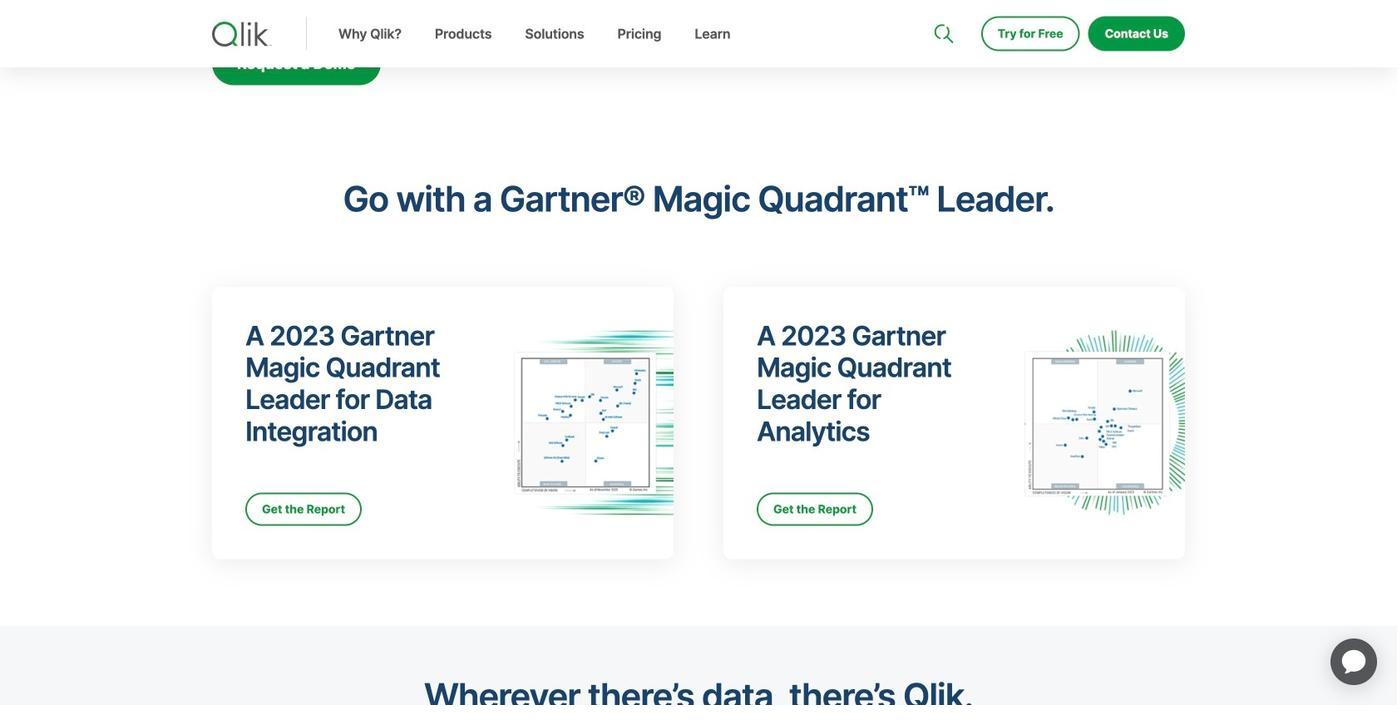 Task type: describe. For each thing, give the bounding box(es) containing it.
support image
[[936, 0, 949, 13]]



Task type: locate. For each thing, give the bounding box(es) containing it.
qlik image
[[212, 22, 272, 47]]

application
[[1311, 619, 1397, 705]]

login image
[[1132, 0, 1145, 13]]



